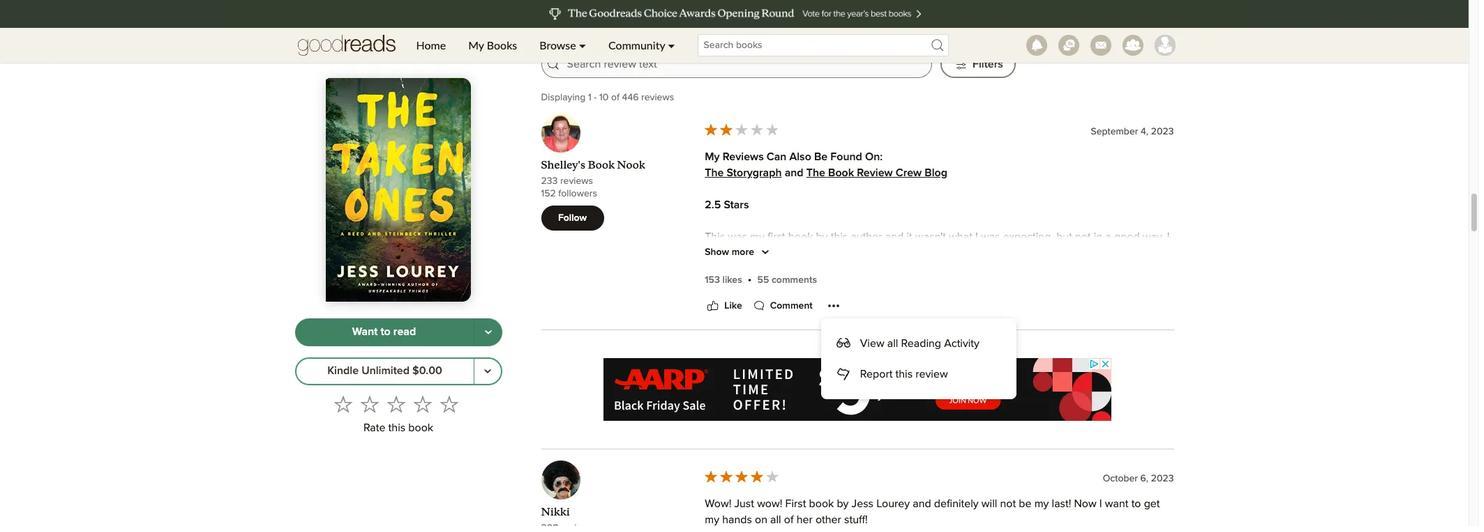 Task type: describe. For each thing, give the bounding box(es) containing it.
i right 'went' at bottom
[[732, 521, 734, 527]]

had right we
[[871, 424, 889, 436]]

about down report
[[857, 392, 885, 404]]

1 horizontal spatial she
[[1017, 408, 1034, 420]]

displaying 1 - 10 of 446 reviews
[[541, 93, 674, 103]]

about inside this was my first book by this author and it wasn't what i was expecting, but not in a good way. i was really into it, clipping along at a fast pace and enjoying the read about a dead body that links back to a cold case from forty years ago. and then all of a sudden the lead cop gets "visions" and starts to have heart flutters over her partner. why oh why couldn't this just have been a really good police procedural/investigation plotline without the voodoo and the romance thrown in!? lourey had a really good thing going here until she didn't.
[[1038, 248, 1067, 259]]

a down the senator
[[1110, 392, 1115, 404]]

0 horizontal spatial be
[[766, 521, 779, 527]]

and up the bothering
[[789, 505, 808, 516]]

but inside i did love how the author wrote the killer's point of view, man is he ever damaged, his pages creeped me the feck out and his ability to hide was certainly a unique one. the book ended on a real cliffhanger and this is supposed to be a series but i was so disappointed in the way it went i won't be bothering to pick up book two. i am in the minority here and at the time
[[962, 505, 977, 516]]

0 vertical spatial good
[[1114, 232, 1140, 243]]

at inside this was my first book by this author and it wasn't what i was expecting, but not in a good way. i was really into it, clipping along at a fast pace and enjoying the read about a dead body that links back to a cold case from forty years ago. and then all of a sudden the lead cop gets "visions" and starts to have heart flutters over her partner. why oh why couldn't this just have been a really good police procedural/investigation plotline without the voodoo and the romance thrown in!? lourey had a really good thing going here until she didn't.
[[860, 248, 870, 259]]

2 vertical spatial his
[[849, 489, 863, 500]]

book inside 'element'
[[408, 423, 433, 434]]

not inside wow! just wow! first book by jess lourey and definitely will not be my last! now i want to get my hands on all of her other stuff!
[[1000, 499, 1016, 510]]

the right where
[[788, 441, 804, 452]]

the down just
[[1111, 296, 1127, 307]]

home image
[[298, 28, 395, 63]]

i left the did
[[705, 473, 708, 484]]

my books link
[[457, 28, 528, 63]]

october 6, 2023
[[1103, 474, 1174, 484]]

rating 4 out of 5 image
[[704, 470, 780, 485]]

a up two.
[[921, 505, 927, 516]]

author inside i did love how the author wrote the killer's point of view, man is he ever damaged, his pages creeped me the feck out and his ability to hide was certainly a unique one. the book ended on a real cliffhanger and this is supposed to be a series but i was so disappointed in the way it went i won't be bothering to pick up book two. i am in the minority here and at the time
[[795, 473, 826, 484]]

1 horizontal spatial another
[[891, 408, 929, 420]]

sub-
[[705, 376, 726, 388]]

did
[[711, 473, 726, 484]]

of inside i did love how the author wrote the killer's point of view, man is he ever damaged, his pages creeped me the feck out and his ability to hide was certainly a unique one. the book ended on a real cliffhanger and this is supposed to be a series but i was so disappointed in the way it went i won't be bothering to pick up book two. i am in the minority here and at the time
[[939, 473, 949, 484]]

of right 10 on the top of the page
[[611, 93, 620, 103]]

book inside "shelley's book nook 233 reviews 152 followers"
[[588, 159, 615, 172]]

then inside i was engaged enough to want to finish this one because i wanted to know who the killer was and had the author not thrown in the two things i mentioned and had avoided about a million sub-plots in the narrative i would have loved this book. there are plots about a senator abusing her husband and kids, another about van's backstory in an abusive cult, one about a case she worked on before with steinbeck and another about the history she has with her old partner and his replacement and then we had swingers and dog rescues...i got a headache trying to figure out where the author was going with it all.
[[829, 424, 851, 436]]

fast
[[881, 248, 899, 259]]

1 horizontal spatial the
[[806, 168, 825, 179]]

2023 for shelley's book nook
[[1151, 127, 1174, 137]]

a down killer
[[1117, 360, 1122, 371]]

was up million
[[1141, 344, 1160, 355]]

to up police
[[799, 280, 809, 291]]

i left am
[[934, 521, 937, 527]]

case inside this was my first book by this author and it wasn't what i was expecting, but not in a good way. i was really into it, clipping along at a fast pace and enjoying the read about a dead body that links back to a cold case from forty years ago. and then all of a sudden the lead cop gets "visions" and starts to have heart flutters over her partner. why oh why couldn't this just have been a really good police procedural/investigation plotline without the voodoo and the romance thrown in!? lourey had a really good thing going here until she didn't.
[[801, 264, 824, 275]]

and inside my reviews can also be found on: the storygraph and the book review crew blog
[[785, 168, 804, 179]]

million
[[1125, 360, 1157, 371]]

kindle unlimited $0.00 link
[[295, 358, 474, 386]]

about up the senator
[[1086, 360, 1114, 371]]

up
[[868, 521, 880, 527]]

book inside this was my first book by this author and it wasn't what i was expecting, but not in a good way. i was really into it, clipping along at a fast pace and enjoying the read about a dead body that links back to a cold case from forty years ago. and then all of a sudden the lead cop gets "visions" and starts to have heart flutters over her partner. why oh why couldn't this just have been a really good police procedural/investigation plotline without the voodoo and the romance thrown in!? lourey had a really good thing going here until she didn't.
[[788, 232, 813, 243]]

152
[[541, 189, 556, 199]]

the down now at the right bottom
[[1088, 521, 1104, 527]]

first
[[785, 499, 806, 510]]

to left know
[[1031, 344, 1041, 355]]

october
[[1103, 474, 1138, 484]]

that
[[1134, 248, 1152, 259]]

i left "wanted"
[[986, 344, 989, 355]]

profile image for shelley's book nook. image
[[541, 114, 580, 153]]

a right been
[[733, 296, 739, 307]]

in right am
[[958, 521, 966, 527]]

and up before at the bottom of page
[[769, 392, 788, 404]]

153
[[705, 276, 720, 286]]

profile image for nikki. image
[[541, 461, 580, 501]]

on inside wow! just wow! first book by jess lourey and definitely will not be my last! now i want to get my hands on all of her other stuff!
[[755, 515, 768, 526]]

a left the senator
[[1082, 376, 1088, 388]]

storygraph
[[727, 168, 782, 179]]

i right things
[[940, 360, 942, 371]]

a right will
[[1001, 489, 1006, 500]]

book inside my reviews can also be found on: the storygraph and the book review crew blog
[[828, 168, 854, 179]]

author down enough
[[766, 360, 798, 371]]

vote now in the opening round of the 2023 goodreads choice awards image
[[227, 0, 1242, 28]]

it inside i was engaged enough to want to finish this one because i wanted to know who the killer was and had the author not thrown in the two things i mentioned and had avoided about a million sub-plots in the narrative i would have loved this book. there are plots about a senator abusing her husband and kids, another about van's backstory in an abusive cult, one about a case she worked on before with steinbeck and another about the history she has with her old partner and his replacement and then we had swingers and dog rescues...i got a headache trying to figure out where the author was going with it all.
[[917, 441, 923, 452]]

i left would
[[829, 376, 831, 388]]

comment button
[[751, 298, 813, 315]]

had down engaged at bottom
[[726, 360, 745, 371]]

comment
[[770, 302, 813, 311]]

rating 2 out of 5 image
[[704, 122, 780, 138]]

i right way.
[[1167, 232, 1170, 243]]

unlimited
[[362, 366, 410, 377]]

crew
[[896, 168, 922, 179]]

the down the why
[[1031, 296, 1047, 307]]

a left real
[[705, 505, 711, 516]]

her down sub-
[[705, 392, 721, 404]]

153 likes
[[705, 276, 742, 286]]

like
[[725, 302, 742, 311]]

2 horizontal spatial have
[[1131, 280, 1155, 291]]

was up show more button
[[728, 232, 747, 243]]

number of ratings and percentage of total ratings element
[[943, 17, 1016, 31]]

2 vertical spatial my
[[705, 515, 719, 526]]

want inside i was engaged enough to want to finish this one because i wanted to know who the killer was and had the author not thrown in the two things i mentioned and had avoided about a million sub-plots in the narrative i would have loved this book. there are plots about a senator abusing her husband and kids, another about van's backstory in an abusive cult, one about a case she worked on before with steinbeck and another about the history she has with her old partner and his replacement and then we had swingers and dog rescues...i got a headache trying to figure out where the author was going with it all.
[[832, 344, 856, 355]]

this inside i did love how the author wrote the killer's point of view, man is he ever damaged, his pages creeped me the feck out and his ability to hide was certainly a unique one. the book ended on a real cliffhanger and this is supposed to be a series but i was so disappointed in the way it went i won't be bothering to pick up book two. i am in the minority here and at the time
[[811, 505, 828, 516]]

been
[[705, 296, 730, 307]]

reading
[[901, 338, 941, 349]]

55 comments
[[758, 275, 817, 285]]

i right what
[[976, 232, 978, 243]]

2023 for nikki
[[1151, 474, 1174, 484]]

view
[[860, 338, 885, 349]]

rescues...i
[[982, 424, 1031, 436]]

also
[[790, 152, 811, 163]]

nikki link
[[541, 506, 570, 519]]

more
[[732, 248, 754, 258]]

lourey inside this was my first book by this author and it wasn't what i was expecting, but not in a good way. i was really into it, clipping along at a fast pace and enjoying the read about a dead body that links back to a cold case from forty years ago. and then all of a sudden the lead cop gets "visions" and starts to have heart flutters over her partner. why oh why couldn't this just have been a really good police procedural/investigation plotline without the voodoo and the romance thrown in!? lourey had a really good thing going here until she didn't.
[[761, 312, 794, 323]]

the up feck on the right of page
[[776, 473, 792, 484]]

and down steinbeck
[[807, 424, 826, 436]]

446
[[622, 93, 639, 103]]

book right the 'up'
[[883, 521, 908, 527]]

can
[[767, 152, 787, 163]]

and down back
[[749, 280, 767, 291]]

point
[[912, 473, 936, 484]]

other
[[816, 515, 842, 526]]

found
[[831, 152, 862, 163]]

browse ▾
[[540, 38, 586, 52]]

one.
[[1046, 489, 1067, 500]]

she inside this was my first book by this author and it wasn't what i was expecting, but not in a good way. i was really into it, clipping along at a fast pace and enjoying the read about a dead body that links back to a cold case from forty years ago. and then all of a sudden the lead cop gets "visions" and starts to have heart flutters over her partner. why oh why couldn't this just have been a really good police procedural/investigation plotline without the voodoo and the romance thrown in!? lourey had a really good thing going here until she didn't.
[[992, 312, 1010, 323]]

community
[[609, 38, 665, 52]]

to down "ability"
[[893, 505, 902, 516]]

thrown inside this was my first book by this author and it wasn't what i was expecting, but not in a good way. i was really into it, clipping along at a fast pace and enjoying the read about a dead body that links back to a cold case from forty years ago. and then all of a sudden the lead cop gets "visions" and starts to have heart flutters over her partner. why oh why couldn't this just have been a really good police procedural/investigation plotline without the voodoo and the romance thrown in!? lourey had a really good thing going here until she didn't.
[[705, 312, 739, 323]]

was up sub-
[[711, 344, 730, 355]]

to down partner at right
[[1143, 424, 1153, 436]]

now
[[1074, 499, 1097, 510]]

my for my books
[[468, 38, 484, 52]]

ended
[[1120, 489, 1151, 500]]

1 horizontal spatial reviews
[[641, 93, 674, 103]]

hands
[[722, 515, 752, 526]]

book inside wow! just wow! first book by jess lourey and definitely will not be my last! now i want to get my hands on all of her other stuff!
[[809, 499, 834, 510]]

the down finish
[[868, 360, 883, 371]]

about down avoided
[[1051, 376, 1079, 388]]

and down wrote
[[828, 489, 846, 500]]

the down "expecting,"
[[995, 248, 1010, 259]]

over
[[903, 280, 925, 291]]

romance
[[1130, 296, 1173, 307]]

1 plots from the left
[[726, 376, 750, 388]]

before
[[760, 408, 792, 420]]

0 horizontal spatial one
[[920, 344, 939, 355]]

her up headache
[[1080, 408, 1096, 420]]

back
[[730, 264, 753, 275]]

about up the old
[[1079, 392, 1107, 404]]

got
[[1034, 424, 1050, 436]]

the right me
[[767, 489, 783, 500]]

0 horizontal spatial another
[[816, 392, 854, 404]]

▾ for browse ▾
[[579, 38, 586, 52]]

rate 4 out of 5 image
[[414, 396, 432, 414]]

shelley's
[[541, 159, 586, 172]]

and down the disappointed
[[1055, 521, 1073, 527]]

out inside i did love how the author wrote the killer's point of view, man is he ever damaged, his pages creeped me the feck out and his ability to hide was certainly a unique one. the book ended on a real cliffhanger and this is supposed to be a series but i was so disappointed in the way it went i won't be bothering to pick up book two. i am in the minority here and at the time
[[809, 489, 825, 500]]

the left the way
[[1101, 505, 1116, 516]]

have inside i was engaged enough to want to finish this one because i wanted to know who the killer was and had the author not thrown in the two things i mentioned and had avoided about a million sub-plots in the narrative i would have loved this book. there are plots about a senator abusing her husband and kids, another about van's backstory in an abusive cult, one about a case she worked on before with steinbeck and another about the history she has with her old partner and his replacement and then we had swingers and dog rescues...i got a headache trying to figure out where the author was going with it all.
[[867, 376, 891, 388]]

blog
[[925, 168, 948, 179]]

the up couldn't
[[1053, 264, 1068, 275]]

went
[[705, 521, 729, 527]]

the right who on the bottom right
[[1096, 344, 1112, 355]]

was up series at bottom right
[[934, 489, 954, 500]]

and down "wanted"
[[1001, 360, 1019, 371]]

it,
[[778, 248, 786, 259]]

i up sub-
[[705, 344, 708, 355]]

the down will
[[969, 521, 985, 527]]

a up why on the bottom of page
[[1004, 264, 1010, 275]]

it inside i did love how the author wrote the killer's point of view, man is he ever damaged, his pages creeped me the feck out and his ability to hide was certainly a unique one. the book ended on a real cliffhanger and this is supposed to be a series but i was so disappointed in the way it went i won't be bothering to pick up book two. i am in the minority here and at the time
[[1142, 505, 1148, 516]]

rate 2 out of 5 image
[[361, 396, 379, 414]]

was up minority
[[986, 505, 1005, 516]]

an
[[978, 392, 990, 404]]

trying
[[1113, 424, 1140, 436]]

why
[[987, 280, 1008, 291]]

are
[[1005, 376, 1021, 388]]

0 horizontal spatial the
[[705, 168, 724, 179]]

home link
[[405, 28, 457, 63]]

want
[[352, 327, 378, 338]]

thrown inside i was engaged enough to want to finish this one because i wanted to know who the killer was and had the author not thrown in the two things i mentioned and had avoided about a million sub-plots in the narrative i would have loved this book. there are plots about a senator abusing her husband and kids, another about van's backstory in an abusive cult, one about a case she worked on before with steinbeck and another about the history she has with her old partner and his replacement and then we had swingers and dog rescues...i got a headache trying to figure out where the author was going with it all.
[[819, 360, 853, 371]]

a up 55 on the bottom of page
[[769, 264, 775, 275]]

author inside this was my first book by this author and it wasn't what i was expecting, but not in a good way. i was really into it, clipping along at a fast pace and enjoying the read about a dead body that links back to a cold case from forty years ago. and then all of a sudden the lead cop gets "visions" and starts to have heart flutters over her partner. why oh why couldn't this just have been a really good police procedural/investigation plotline without the voodoo and the romance thrown in!? lourey had a really good thing going here until she didn't.
[[851, 232, 883, 243]]

a up body
[[1106, 232, 1112, 243]]

shelley's book nook 233 reviews 152 followers
[[541, 159, 645, 199]]

had down "wanted"
[[1022, 360, 1040, 371]]

all inside wow! just wow! first book by jess lourey and definitely will not be my last! now i want to get my hands on all of her other stuff!
[[770, 515, 781, 526]]

my inside this was my first book by this author and it wasn't what i was expecting, but not in a good way. i was really into it, clipping along at a fast pace and enjoying the read about a dead body that links back to a cold case from forty years ago. and then all of a sudden the lead cop gets "visions" and starts to have heart flutters over her partner. why oh why couldn't this just have been a really good police procedural/investigation plotline without the voodoo and the romance thrown in!? lourey had a really good thing going here until she didn't.
[[750, 232, 765, 243]]

0 horizontal spatial with
[[795, 408, 815, 420]]

headache
[[1061, 424, 1110, 436]]

rate 3 out of 5 image
[[387, 396, 405, 414]]

1 horizontal spatial is
[[1003, 473, 1011, 484]]

police
[[799, 296, 829, 307]]

disappointed
[[1022, 505, 1086, 516]]

of inside this was my first book by this author and it wasn't what i was expecting, but not in a good way. i was really into it, clipping along at a fast pace and enjoying the read about a dead body that links back to a cold case from forty years ago. and then all of a sudden the lead cop gets "visions" and starts to have heart flutters over her partner. why oh why couldn't this just have been a really good police procedural/investigation plotline without the voodoo and the romance thrown in!? lourey had a really good thing going here until she didn't.
[[992, 264, 1002, 275]]

rate 1 out of 5 image
[[334, 396, 352, 414]]

in!?
[[742, 312, 758, 323]]

and up fast
[[885, 232, 904, 243]]

was up enjoying
[[981, 232, 1000, 243]]

about down backstory
[[931, 408, 960, 420]]

1 vertical spatial my
[[1035, 499, 1049, 510]]

1 vertical spatial 1
[[588, 93, 592, 103]]

the up "ability"
[[860, 473, 875, 484]]

report this review link
[[830, 361, 1008, 389]]

1 vertical spatial his
[[1105, 473, 1119, 484]]

reviews
[[723, 152, 764, 163]]

filters
[[973, 58, 1003, 70]]

Search by book title or ISBN text field
[[698, 34, 949, 57]]

the up husband
[[764, 376, 780, 388]]

was down this
[[705, 248, 724, 259]]

love
[[729, 473, 749, 484]]

dog
[[960, 424, 979, 436]]

to inside button
[[381, 327, 391, 338]]

6,
[[1141, 474, 1149, 484]]

0 vertical spatial really
[[727, 248, 754, 259]]

september
[[1091, 127, 1138, 137]]

want inside wow! just wow! first book by jess lourey and definitely will not be my last! now i want to get my hands on all of her other stuff!
[[1105, 499, 1129, 510]]

in left an
[[967, 392, 975, 404]]

$0.00
[[412, 366, 442, 377]]

clipping
[[789, 248, 827, 259]]

nikki
[[541, 506, 570, 519]]

review by nikki element
[[541, 461, 1174, 527]]

was down we
[[841, 441, 861, 452]]

know
[[1043, 344, 1070, 355]]

on inside i was engaged enough to want to finish this one because i wanted to know who the killer was and had the author not thrown in the two things i mentioned and had avoided about a million sub-plots in the narrative i would have loved this book. there are plots about a senator abusing her husband and kids, another about van's backstory in an abusive cult, one about a case she worked on before with steinbeck and another about the history she has with her old partner and his replacement and then we had swingers and dog rescues...i got a headache trying to figure out where the author was going with it all.
[[744, 408, 757, 420]]

two
[[886, 360, 904, 371]]

thing
[[885, 312, 910, 323]]

55 comments button
[[758, 272, 817, 288]]

the up the dog
[[962, 408, 978, 420]]



Task type: locate. For each thing, give the bounding box(es) containing it.
0 horizontal spatial reviews
[[560, 177, 593, 187]]

she left has
[[1017, 408, 1034, 420]]

to right want
[[381, 327, 391, 338]]

rate 5 out of 5 image
[[440, 396, 458, 414]]

the up 2.5 on the left of page
[[705, 168, 724, 179]]

the inside i did love how the author wrote the killer's point of view, man is he ever damaged, his pages creeped me the feck out and his ability to hide was certainly a unique one. the book ended on a real cliffhanger and this is supposed to be a series but i was so disappointed in the way it went i won't be bothering to pick up book two. i am in the minority here and at the time
[[1070, 489, 1089, 500]]

"visions"
[[705, 280, 746, 291]]

follow button
[[541, 206, 604, 231]]

hide
[[910, 489, 931, 500]]

None search field
[[686, 34, 960, 57]]

history
[[981, 408, 1014, 420]]

going up reading
[[913, 312, 940, 323]]

1 vertical spatial then
[[829, 424, 851, 436]]

there
[[974, 376, 1003, 388]]

0 horizontal spatial all
[[770, 515, 781, 526]]

and up 'figure' at left
[[705, 424, 723, 436]]

0 vertical spatial not
[[1075, 232, 1091, 243]]

0 vertical spatial my
[[468, 38, 484, 52]]

view all reading activity link
[[830, 330, 1008, 358]]

her down the and
[[928, 280, 944, 291]]

at up forty
[[860, 248, 870, 259]]

at
[[860, 248, 870, 259], [1076, 521, 1085, 527]]

wow!
[[757, 499, 783, 510]]

review
[[916, 369, 948, 380]]

2 ▾ from the left
[[668, 38, 675, 52]]

review by shelley's book nook element
[[541, 114, 1174, 527]]

the
[[995, 248, 1010, 259], [1053, 264, 1068, 275], [1031, 296, 1047, 307], [1111, 296, 1127, 307], [1096, 344, 1112, 355], [748, 360, 763, 371], [868, 360, 883, 371], [764, 376, 780, 388], [962, 408, 978, 420], [788, 441, 804, 452], [776, 473, 792, 484], [860, 473, 875, 484], [767, 489, 783, 500], [1101, 505, 1116, 516], [969, 521, 985, 527], [1088, 521, 1104, 527]]

the down engaged at bottom
[[748, 360, 763, 371]]

0 vertical spatial here
[[943, 312, 966, 323]]

going
[[913, 312, 940, 323], [863, 441, 891, 452]]

all inside 'link'
[[888, 338, 898, 349]]

in up husband
[[753, 376, 761, 388]]

stuff!
[[844, 515, 868, 526]]

the down be
[[806, 168, 825, 179]]

0 horizontal spatial have
[[812, 280, 836, 291]]

is left he
[[1003, 473, 1011, 484]]

view,
[[952, 473, 976, 484]]

0 horizontal spatial 1
[[544, 19, 548, 28]]

his inside i was engaged enough to want to finish this one because i wanted to know who the killer was and had the author not thrown in the two things i mentioned and had avoided about a million sub-plots in the narrative i would have loved this book. there are plots about a senator abusing her husband and kids, another about van's backstory in an abusive cult, one about a case she worked on before with steinbeck and another about the history she has with her old partner and his replacement and then we had swingers and dog rescues...i got a headache trying to figure out where the author was going with it all.
[[726, 424, 740, 436]]

going inside i was engaged enough to want to finish this one because i wanted to know who the killer was and had the author not thrown in the two things i mentioned and had avoided about a million sub-plots in the narrative i would have loved this book. there are plots about a senator abusing her husband and kids, another about van's backstory in an abusive cult, one about a case she worked on before with steinbeck and another about the history she has with her old partner and his replacement and then we had swingers and dog rescues...i got a headache trying to figure out where the author was going with it all.
[[863, 441, 891, 452]]

by inside this was my first book by this author and it wasn't what i was expecting, but not in a good way. i was really into it, clipping along at a fast pace and enjoying the read about a dead body that links back to a cold case from forty years ago. and then all of a sudden the lead cop gets "visions" and starts to have heart flutters over her partner. why oh why couldn't this just have been a really good police procedural/investigation plotline without the voodoo and the romance thrown in!? lourey had a really good thing going here until she didn't.
[[816, 232, 828, 243]]

1 vertical spatial out
[[809, 489, 825, 500]]

comments
[[772, 275, 817, 285]]

then up partner.
[[953, 264, 975, 275]]

here down the disappointed
[[1030, 521, 1052, 527]]

1 horizontal spatial then
[[953, 264, 975, 275]]

but
[[1057, 232, 1072, 243], [962, 505, 977, 516]]

of inside wow! just wow! first book by jess lourey and definitely will not be my last! now i want to get my hands on all of her other stuff!
[[784, 515, 794, 526]]

0 horizontal spatial thrown
[[705, 312, 739, 323]]

2 horizontal spatial not
[[1075, 232, 1091, 243]]

who
[[1073, 344, 1094, 355]]

review
[[857, 168, 893, 179]]

0 vertical spatial read
[[1013, 248, 1036, 259]]

out
[[736, 441, 752, 452], [809, 489, 825, 500]]

0 vertical spatial on
[[744, 408, 757, 420]]

creeped
[[705, 489, 746, 500]]

0 vertical spatial reviews
[[641, 93, 674, 103]]

thrown up would
[[819, 360, 853, 371]]

so
[[1008, 505, 1020, 516]]

book down rate 4 out of 5 image
[[408, 423, 433, 434]]

book up clipping
[[788, 232, 813, 243]]

by
[[816, 232, 828, 243], [837, 499, 849, 510]]

another up steinbeck
[[816, 392, 854, 404]]

cold
[[778, 264, 799, 275]]

1 horizontal spatial with
[[894, 441, 914, 452]]

1 horizontal spatial at
[[1076, 521, 1085, 527]]

0 vertical spatial 1
[[544, 19, 548, 28]]

she down without
[[992, 312, 1010, 323]]

2 horizontal spatial my
[[1035, 499, 1049, 510]]

partner
[[1117, 408, 1153, 420]]

her inside wow! just wow! first book by jess lourey and definitely will not be my last! now i want to get my hands on all of her other stuff!
[[797, 515, 813, 526]]

2 vertical spatial it
[[1142, 505, 1148, 516]]

2023 inside review by shelley's book nook 'element'
[[1151, 127, 1174, 137]]

0 vertical spatial but
[[1057, 232, 1072, 243]]

abusive
[[993, 392, 1031, 404]]

won't
[[737, 521, 764, 527]]

1 horizontal spatial out
[[809, 489, 825, 500]]

0 vertical spatial then
[[953, 264, 975, 275]]

to inside wow! just wow! first book by jess lourey and definitely will not be my last! now i want to get my hands on all of her other stuff!
[[1132, 499, 1141, 510]]

it left all. at the right of the page
[[917, 441, 923, 452]]

has
[[1037, 408, 1054, 420]]

but inside this was my first book by this author and it wasn't what i was expecting, but not in a good way. i was really into it, clipping along at a fast pace and enjoying the read about a dead body that links back to a cold case from forty years ago. and then all of a sudden the lead cop gets "visions" and starts to have heart flutters over her partner. why oh why couldn't this just have been a really good police procedural/investigation plotline without the voodoo and the romance thrown in!? lourey had a really good thing going here until she didn't.
[[1057, 232, 1072, 243]]

we
[[853, 424, 868, 436]]

to left pick
[[832, 521, 842, 527]]

0 vertical spatial going
[[913, 312, 940, 323]]

to down the "killer's"
[[897, 489, 907, 500]]

1 vertical spatial on
[[1154, 489, 1167, 500]]

i down certainly
[[980, 505, 983, 516]]

by for jess
[[837, 499, 849, 510]]

0 horizontal spatial read
[[393, 327, 416, 338]]

my inside my reviews can also be found on: the storygraph and the book review crew blog
[[705, 152, 720, 163]]

2 horizontal spatial with
[[1057, 408, 1077, 420]]

0 horizontal spatial out
[[736, 441, 752, 452]]

going down we
[[863, 441, 891, 452]]

pages
[[1122, 473, 1152, 484]]

be inside wow! just wow! first book by jess lourey and definitely will not be my last! now i want to get my hands on all of her other stuff!
[[1019, 499, 1032, 510]]

1 horizontal spatial want
[[1105, 499, 1129, 510]]

1 horizontal spatial be
[[905, 505, 918, 516]]

and right voodoo
[[1090, 296, 1108, 307]]

rate this book element
[[295, 391, 502, 440]]

0 horizontal spatial then
[[829, 424, 851, 436]]

lourey inside wow! just wow! first book by jess lourey and definitely will not be my last! now i want to get my hands on all of her other stuff!
[[877, 499, 910, 510]]

▾ for community ▾
[[668, 38, 675, 52]]

1 vertical spatial not
[[801, 360, 817, 371]]

1 left star
[[544, 19, 548, 28]]

i
[[976, 232, 978, 243], [1167, 232, 1170, 243], [705, 344, 708, 355], [986, 344, 989, 355], [940, 360, 942, 371], [829, 376, 831, 388], [705, 473, 708, 484], [1100, 499, 1102, 510], [980, 505, 983, 516], [732, 521, 734, 527], [934, 521, 937, 527]]

0 horizontal spatial not
[[801, 360, 817, 371]]

swingers
[[892, 424, 936, 436]]

all right the view at bottom right
[[888, 338, 898, 349]]

case up partner at right
[[1118, 392, 1141, 404]]

0 vertical spatial my
[[750, 232, 765, 243]]

2 horizontal spatial the
[[1070, 489, 1089, 500]]

plots up cult,
[[1024, 376, 1048, 388]]

his left the pages
[[1105, 473, 1119, 484]]

plots
[[726, 376, 750, 388], [1024, 376, 1048, 388]]

1 horizontal spatial ▾
[[668, 38, 675, 52]]

unique
[[1009, 489, 1043, 500]]

a down police
[[819, 312, 825, 323]]

1 vertical spatial lourey
[[877, 499, 910, 510]]

and up the and
[[929, 248, 947, 259]]

0 horizontal spatial going
[[863, 441, 891, 452]]

by inside wow! just wow! first book by jess lourey and definitely will not be my last! now i want to get my hands on all of her other stuff!
[[837, 499, 849, 510]]

good up body
[[1114, 232, 1140, 243]]

without
[[992, 296, 1028, 307]]

0 horizontal spatial ▾
[[579, 38, 586, 52]]

2.5
[[705, 200, 721, 211]]

september 4, 2023
[[1091, 127, 1174, 137]]

1 vertical spatial it
[[917, 441, 923, 452]]

1 vertical spatial she
[[1144, 392, 1162, 404]]

my left books
[[468, 38, 484, 52]]

not right will
[[1000, 499, 1016, 510]]

reviews right the 446
[[641, 93, 674, 103]]

0 horizontal spatial it
[[907, 232, 913, 243]]

lead
[[1071, 264, 1092, 275]]

1 vertical spatial case
[[1118, 392, 1141, 404]]

on inside i did love how the author wrote the killer's point of view, man is he ever damaged, his pages creeped me the feck out and his ability to hide was certainly a unique one. the book ended on a real cliffhanger and this is supposed to be a series but i was so disappointed in the way it went i won't be bothering to pick up book two. i am in the minority here and at the time
[[1154, 489, 1167, 500]]

0 vertical spatial it
[[907, 232, 913, 243]]

here inside this was my first book by this author and it wasn't what i was expecting, but not in a good way. i was really into it, clipping along at a fast pace and enjoying the read about a dead body that links back to a cold case from forty years ago. and then all of a sudden the lead cop gets "visions" and starts to have heart flutters over her partner. why oh why couldn't this just have been a really good police procedural/investigation plotline without the voodoo and the romance thrown in!? lourey had a really good thing going here until she didn't.
[[943, 312, 966, 323]]

of up why on the bottom of page
[[992, 264, 1002, 275]]

i right now at the right bottom
[[1100, 499, 1102, 510]]

i inside wow! just wow! first book by jess lourey and definitely will not be my last! now i want to get my hands on all of her other stuff!
[[1100, 499, 1102, 510]]

1 vertical spatial by
[[837, 499, 849, 510]]

and left the dog
[[939, 424, 957, 436]]

be
[[814, 152, 828, 163]]

cult,
[[1034, 392, 1054, 404]]

and down van's
[[869, 408, 888, 420]]

have down two
[[867, 376, 891, 388]]

to right enough
[[820, 344, 830, 355]]

my books
[[468, 38, 517, 52]]

2 plots from the left
[[1024, 376, 1048, 388]]

1 horizontal spatial it
[[917, 441, 923, 452]]

2023 inside review by nikki element
[[1151, 474, 1174, 484]]

thrown down like
[[705, 312, 739, 323]]

0 horizontal spatial is
[[831, 505, 838, 516]]

1 horizontal spatial thrown
[[819, 360, 853, 371]]

how
[[752, 473, 773, 484]]

it
[[907, 232, 913, 243], [917, 441, 923, 452], [1142, 505, 1148, 516]]

0 horizontal spatial plots
[[726, 376, 750, 388]]

voodoo
[[1050, 296, 1087, 307]]

1 2023 from the top
[[1151, 127, 1174, 137]]

at down now at the right bottom
[[1076, 521, 1085, 527]]

0 horizontal spatial good
[[771, 296, 797, 307]]

because
[[942, 344, 983, 355]]

home
[[416, 38, 446, 52]]

and
[[931, 264, 951, 275]]

a left fast
[[872, 248, 878, 259]]

in up would
[[856, 360, 865, 371]]

ago.
[[907, 264, 928, 275]]

all
[[978, 264, 989, 275], [888, 338, 898, 349], [770, 515, 781, 526]]

have up romance
[[1131, 280, 1155, 291]]

1 vertical spatial want
[[1105, 499, 1129, 510]]

book down october
[[1092, 489, 1117, 500]]

body
[[1106, 248, 1131, 259]]

▾ right browse
[[579, 38, 586, 52]]

want to read
[[352, 327, 416, 338]]

about up sudden
[[1038, 248, 1067, 259]]

to left finish
[[859, 344, 868, 355]]

1 vertical spatial another
[[891, 408, 929, 420]]

1 horizontal spatial here
[[1030, 521, 1052, 527]]

heart
[[839, 280, 864, 291]]

not inside i was engaged enough to want to finish this one because i wanted to know who the killer was and had the author not thrown in the two things i mentioned and had avoided about a million sub-plots in the narrative i would have loved this book. there are plots about a senator abusing her husband and kids, another about van's backstory in an abusive cult, one about a case she worked on before with steinbeck and another about the history she has with her old partner and his replacement and then we had swingers and dog rescues...i got a headache trying to figure out where the author was going with it all.
[[801, 360, 817, 371]]

0 horizontal spatial here
[[943, 312, 966, 323]]

1 horizontal spatial my
[[750, 232, 765, 243]]

and up sub-
[[705, 360, 723, 371]]

2 horizontal spatial his
[[1105, 473, 1119, 484]]

case down clipping
[[801, 264, 824, 275]]

books
[[487, 38, 517, 52]]

but down certainly
[[962, 505, 977, 516]]

killer
[[1115, 344, 1138, 355]]

want to read button
[[295, 319, 474, 347]]

here inside i did love how the author wrote the killer's point of view, man is he ever damaged, his pages creeped me the feck out and his ability to hide was certainly a unique one. the book ended on a real cliffhanger and this is supposed to be a series but i was so disappointed in the way it went i won't be bothering to pick up book two. i am in the minority here and at the time
[[1030, 521, 1052, 527]]

out inside i was engaged enough to want to finish this one because i wanted to know who the killer was and had the author not thrown in the two things i mentioned and had avoided about a million sub-plots in the narrative i would have loved this book. there are plots about a senator abusing her husband and kids, another about van's backstory in an abusive cult, one about a case she worked on before with steinbeck and another about the history she has with her old partner and his replacement and then we had swingers and dog rescues...i got a headache trying to figure out where the author was going with it all.
[[736, 441, 752, 452]]

and
[[785, 168, 804, 179], [885, 232, 904, 243], [929, 248, 947, 259], [749, 280, 767, 291], [1090, 296, 1108, 307], [705, 360, 723, 371], [1001, 360, 1019, 371], [769, 392, 788, 404], [869, 408, 888, 420], [705, 424, 723, 436], [807, 424, 826, 436], [939, 424, 957, 436], [828, 489, 846, 500], [913, 499, 931, 510], [789, 505, 808, 516], [1055, 521, 1073, 527]]

her down first
[[797, 515, 813, 526]]

0 vertical spatial is
[[1003, 473, 1011, 484]]

▾ right "community"
[[668, 38, 675, 52]]

really up in!?
[[742, 296, 768, 307]]

why
[[1027, 280, 1047, 291]]

view all reading activity
[[860, 338, 980, 349]]

1 horizontal spatial good
[[857, 312, 882, 323]]

0 horizontal spatial my
[[705, 515, 719, 526]]

get
[[1144, 499, 1160, 510]]

be up two.
[[905, 505, 918, 516]]

1 horizontal spatial plots
[[1024, 376, 1048, 388]]

to up 55 on the bottom of page
[[756, 264, 766, 275]]

on down husband
[[744, 408, 757, 420]]

1 horizontal spatial not
[[1000, 499, 1016, 510]]

in right last!
[[1089, 505, 1098, 516]]

her inside this was my first book by this author and it wasn't what i was expecting, but not in a good way. i was really into it, clipping along at a fast pace and enjoying the read about a dead body that links back to a cold case from forty years ago. and then all of a sudden the lead cop gets "visions" and starts to have heart flutters over her partner. why oh why couldn't this just have been a really good police procedural/investigation plotline without the voodoo and the romance thrown in!? lourey had a really good thing going here until she didn't.
[[928, 280, 944, 291]]

would
[[834, 376, 864, 388]]

to
[[756, 264, 766, 275], [799, 280, 809, 291], [381, 327, 391, 338], [820, 344, 830, 355], [859, 344, 868, 355], [1031, 344, 1041, 355], [1143, 424, 1153, 436], [897, 489, 907, 500], [1132, 499, 1141, 510], [893, 505, 902, 516], [832, 521, 842, 527]]

1 vertical spatial going
[[863, 441, 891, 452]]

but right "expecting,"
[[1057, 232, 1072, 243]]

read inside the want to read button
[[393, 327, 416, 338]]

1 vertical spatial is
[[831, 505, 838, 516]]

links
[[705, 264, 727, 275]]

all down wow!
[[770, 515, 781, 526]]

all down enjoying
[[978, 264, 989, 275]]

likes
[[723, 276, 742, 286]]

and inside wow! just wow! first book by jess lourey and definitely will not be my last! now i want to get my hands on all of her other stuff!
[[913, 499, 931, 510]]

not inside this was my first book by this author and it wasn't what i was expecting, but not in a good way. i was really into it, clipping along at a fast pace and enjoying the read about a dead body that links back to a cold case from forty years ago. and then all of a sudden the lead cop gets "visions" and starts to have heart flutters over her partner. why oh why couldn't this just have been a really good police procedural/investigation plotline without the voodoo and the romance thrown in!? lourey had a really good thing going here until she didn't.
[[1075, 232, 1091, 243]]

in inside this was my first book by this author and it wasn't what i was expecting, but not in a good way. i was really into it, clipping along at a fast pace and enjoying the read about a dead body that links back to a cold case from forty years ago. and then all of a sudden the lead cop gets "visions" and starts to have heart flutters over her partner. why oh why couldn't this just have been a really good police procedural/investigation plotline without the voodoo and the romance thrown in!? lourey had a really good thing going here until she didn't.
[[1094, 232, 1103, 243]]

0 vertical spatial another
[[816, 392, 854, 404]]

2 vertical spatial she
[[1017, 408, 1034, 420]]

by up clipping
[[816, 232, 828, 243]]

enough
[[779, 344, 817, 355]]

just
[[734, 499, 754, 510]]

1 horizontal spatial my
[[705, 152, 720, 163]]

nook
[[617, 159, 645, 172]]

i did love how the author wrote the killer's point of view, man is he ever damaged, his pages creeped me the feck out and his ability to hide was certainly a unique one. the book ended on a real cliffhanger and this is supposed to be a series but i was so disappointed in the way it went i won't be bothering to pick up book two. i am in the minority here and at the time
[[705, 473, 1167, 527]]

wasn't
[[915, 232, 946, 243]]

1 horizontal spatial book
[[828, 168, 854, 179]]

here down plotline
[[943, 312, 966, 323]]

author down steinbeck
[[807, 441, 838, 452]]

0 horizontal spatial his
[[726, 424, 740, 436]]

want left the view at bottom right
[[832, 344, 856, 355]]

all inside this was my first book by this author and it wasn't what i was expecting, but not in a good way. i was really into it, clipping along at a fast pace and enjoying the read about a dead body that links back to a cold case from forty years ago. and then all of a sudden the lead cop gets "visions" and starts to have heart flutters over her partner. why oh why couldn't this just have been a really good police procedural/investigation plotline without the voodoo and the romance thrown in!? lourey had a really good thing going here until she didn't.
[[978, 264, 989, 275]]

2 vertical spatial not
[[1000, 499, 1016, 510]]

sudden
[[1013, 264, 1050, 275]]

followers
[[559, 189, 597, 199]]

1 vertical spatial really
[[742, 296, 768, 307]]

2 horizontal spatial it
[[1142, 505, 1148, 516]]

advertisement region
[[604, 359, 1112, 422]]

read inside this was my first book by this author and it wasn't what i was expecting, but not in a good way. i was really into it, clipping along at a fast pace and enjoying the read about a dead body that links back to a cold case from forty years ago. and then all of a sudden the lead cop gets "visions" and starts to have heart flutters over her partner. why oh why couldn't this just have been a really good police procedural/investigation plotline without the voodoo and the romance thrown in!? lourey had a really good thing going here until she didn't.
[[1013, 248, 1036, 259]]

then inside this was my first book by this author and it wasn't what i was expecting, but not in a good way. i was really into it, clipping along at a fast pace and enjoying the read about a dead body that links back to a cold case from forty years ago. and then all of a sudden the lead cop gets "visions" and starts to have heart flutters over her partner. why oh why couldn't this just have been a really good police procedural/investigation plotline without the voodoo and the romance thrown in!? lourey had a really good thing going here until she didn't.
[[953, 264, 975, 275]]

report
[[860, 369, 893, 380]]

really up back
[[727, 248, 754, 259]]

2 vertical spatial on
[[755, 515, 768, 526]]

1 ▾ from the left
[[579, 38, 586, 52]]

want
[[832, 344, 856, 355], [1105, 499, 1129, 510]]

1 vertical spatial thrown
[[819, 360, 853, 371]]

old
[[1099, 408, 1115, 420]]

2023 right 4,
[[1151, 127, 1174, 137]]

2 vertical spatial really
[[827, 312, 854, 323]]

going inside this was my first book by this author and it wasn't what i was expecting, but not in a good way. i was really into it, clipping along at a fast pace and enjoying the read about a dead body that links back to a cold case from forty years ago. and then all of a sudden the lead cop gets "visions" and starts to have heart flutters over her partner. why oh why couldn't this just have been a really good police procedural/investigation plotline without the voodoo and the romance thrown in!? lourey had a really good thing going here until she didn't.
[[913, 312, 940, 323]]

2 vertical spatial good
[[857, 312, 882, 323]]

feck
[[786, 489, 806, 500]]

1 horizontal spatial but
[[1057, 232, 1072, 243]]

0 horizontal spatial lourey
[[761, 312, 794, 323]]

by for this
[[816, 232, 828, 243]]

a right got
[[1053, 424, 1058, 436]]

-
[[594, 93, 597, 103]]

of left view,
[[939, 473, 949, 484]]

1 vertical spatial all
[[888, 338, 898, 349]]

wow!
[[705, 499, 732, 510]]

filters button
[[941, 50, 1016, 78]]

my down wow! at left
[[705, 515, 719, 526]]

0 vertical spatial lourey
[[761, 312, 794, 323]]

0 horizontal spatial at
[[860, 248, 870, 259]]

author up along
[[851, 232, 883, 243]]

rating 0 out of 5 group
[[330, 391, 463, 418]]

1 horizontal spatial his
[[849, 489, 863, 500]]

and down also in the top right of the page
[[785, 168, 804, 179]]

Search review text search field
[[567, 56, 923, 72]]

0 vertical spatial thrown
[[705, 312, 739, 323]]

profile image for test dummy. image
[[1155, 35, 1176, 56]]

real
[[714, 505, 732, 516]]

a left dead
[[1069, 248, 1075, 259]]

18 (<1%)
[[945, 19, 977, 28]]

out right feck on the right of page
[[809, 489, 825, 500]]

0 horizontal spatial case
[[801, 264, 824, 275]]

4,
[[1141, 127, 1149, 137]]

my left last!
[[1035, 499, 1049, 510]]

on right 'ended' at the bottom right of page
[[1154, 489, 1167, 500]]

first
[[768, 232, 785, 243]]

this
[[705, 232, 725, 243]]

it inside this was my first book by this author and it wasn't what i was expecting, but not in a good way. i was really into it, clipping along at a fast pace and enjoying the read about a dead body that links back to a cold case from forty years ago. and then all of a sudden the lead cop gets "visions" and starts to have heart flutters over her partner. why oh why couldn't this just have been a really good police procedural/investigation plotline without the voodoo and the romance thrown in!? lourey had a really good thing going here until she didn't.
[[907, 232, 913, 243]]

had inside this was my first book by this author and it wasn't what i was expecting, but not in a good way. i was really into it, clipping along at a fast pace and enjoying the read about a dead body that links back to a cold case from forty years ago. and then all of a sudden the lead cop gets "visions" and starts to have heart flutters over her partner. why oh why couldn't this just have been a really good police procedural/investigation plotline without the voodoo and the romance thrown in!? lourey had a really good thing going here until she didn't.
[[797, 312, 816, 323]]

in up dead
[[1094, 232, 1103, 243]]

1 vertical spatial good
[[771, 296, 797, 307]]

1 horizontal spatial by
[[837, 499, 849, 510]]

1 horizontal spatial case
[[1118, 392, 1141, 404]]

then
[[953, 264, 975, 275], [829, 424, 851, 436]]

0 vertical spatial his
[[726, 424, 740, 436]]

last!
[[1052, 499, 1071, 510]]

man
[[979, 473, 1000, 484]]

2 2023 from the top
[[1151, 474, 1174, 484]]

really
[[727, 248, 754, 259], [742, 296, 768, 307], [827, 312, 854, 323]]

he
[[1014, 473, 1026, 484]]

0 vertical spatial 2023
[[1151, 127, 1174, 137]]

at inside i did love how the author wrote the killer's point of view, man is he ever damaged, his pages creeped me the feck out and his ability to hide was certainly a unique one. the book ended on a real cliffhanger and this is supposed to be a series but i was so disappointed in the way it went i won't be bothering to pick up book two. i am in the minority here and at the time
[[1076, 521, 1085, 527]]

was
[[728, 232, 747, 243], [981, 232, 1000, 243], [705, 248, 724, 259], [711, 344, 730, 355], [1141, 344, 1160, 355], [841, 441, 861, 452], [934, 489, 954, 500], [986, 505, 1005, 516]]

book down found
[[828, 168, 854, 179]]

this inside 'element'
[[388, 423, 406, 434]]

of down first
[[784, 515, 794, 526]]

1 horizontal spatial one
[[1057, 392, 1076, 404]]

reviews inside "shelley's book nook 233 reviews 152 followers"
[[560, 177, 593, 187]]

my for my reviews can also be found on: the storygraph and the book review crew blog
[[705, 152, 720, 163]]

where
[[755, 441, 785, 452]]

1 vertical spatial my
[[705, 152, 720, 163]]

case inside i was engaged enough to want to finish this one because i wanted to know who the killer was and had the author not thrown in the two things i mentioned and had avoided about a million sub-plots in the narrative i would have loved this book. there are plots about a senator abusing her husband and kids, another about van's backstory in an abusive cult, one about a case she worked on before with steinbeck and another about the history she has with her old partner and his replacement and then we had swingers and dog rescues...i got a headache trying to figure out where the author was going with it all.
[[1118, 392, 1141, 404]]



Task type: vqa. For each thing, say whether or not it's contained in the screenshot.
Hall within the Summoned By A Letter Sent From Blake Before She Died, Thalia Mills Returns To The Island She Swore She'D Left For Good. She Finds That Blake Wasn'T The First To Die At White Hall Under Suspicious Circumstances. Thalia Must Uncover The Real Reason For Blake'S Demise Before The Forces Conspiring To Keep Block Island'S Secrets Dead And Buried Rise Up To Consume Her Too.
no



